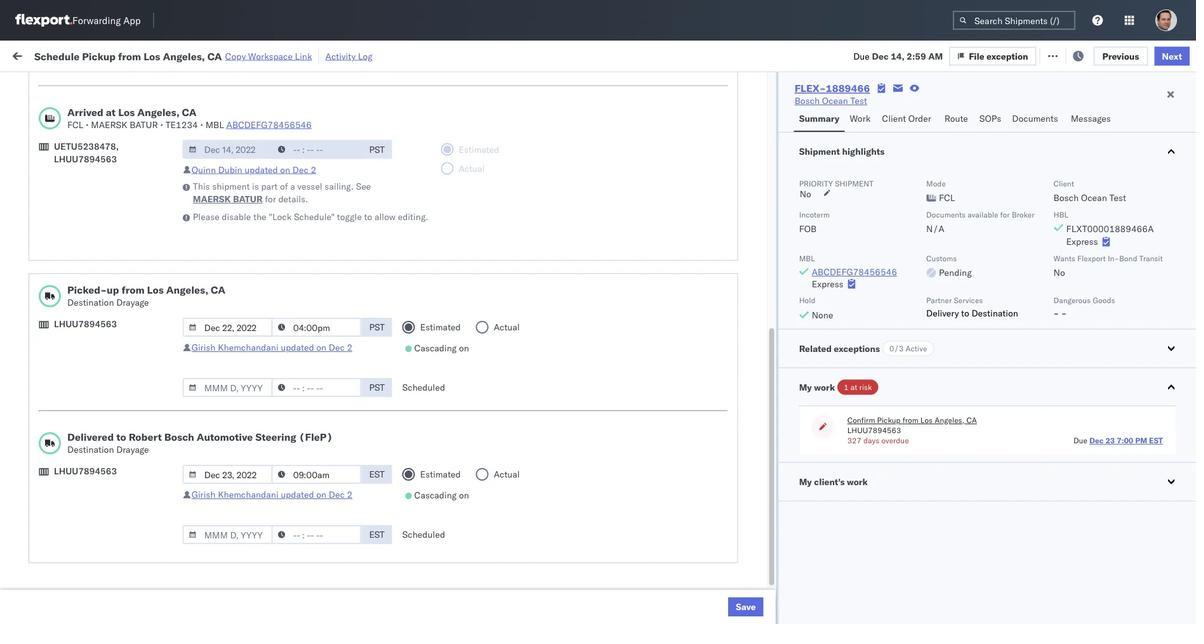 Task type: describe. For each thing, give the bounding box(es) containing it.
arrived at los angeles, ca fcl • maersk batur • te1234 • mbl abcdefg78456546
[[67, 106, 312, 130]]

2023 for 11:30 pm est, jan 23, 2023 'schedule delivery appointment' button
[[308, 435, 330, 446]]

2:59 right this
[[211, 183, 231, 194]]

1 horizontal spatial 14,
[[891, 50, 905, 61]]

express for hbl
[[1066, 236, 1098, 247]]

this shipment is part of a vessel sailing. see maersk batur for details.
[[193, 181, 371, 205]]

4 schedule pickup from los angeles, ca button from the top
[[29, 405, 185, 419]]

schedule delivery appointment button for 11:30 pm est, jan 23, 2023
[[29, 433, 156, 447]]

1 flex-1846748 from the top
[[725, 155, 791, 166]]

choi
[[1100, 435, 1119, 446]]

2023 down (flep)
[[308, 463, 330, 474]]

2022 right 19,
[[307, 127, 329, 138]]

8:30
[[211, 546, 231, 557]]

1 vertical spatial mbl
[[799, 254, 815, 263]]

4 flex-1846748 from the top
[[725, 239, 791, 250]]

nov for third the 'schedule pickup from los angeles, ca' button
[[272, 267, 288, 278]]

0/3 active
[[890, 344, 927, 354]]

app
[[123, 14, 141, 26]]

8 resize handle column header from the left
[[874, 98, 889, 625]]

risk for 778 at risk
[[262, 49, 277, 60]]

batur inside this shipment is part of a vessel sailing. see maersk batur for details.
[[233, 194, 263, 205]]

schedule delivery appointment link for 2:59 am est, dec 14, 2022
[[29, 322, 156, 334]]

mbl/mawb numbers
[[896, 104, 973, 113]]

lhuu7894563, for 7:00 pm est, dec 23, 2022
[[810, 350, 876, 362]]

actual for delivered to robert bosch automotive steering (flep)
[[494, 469, 520, 480]]

1 lagerfeld from the top
[[701, 435, 739, 446]]

allow
[[375, 211, 396, 223]]

0 vertical spatial no
[[298, 79, 308, 88]]

est, for the topmost confirm pickup from los angeles, ca button
[[249, 351, 268, 362]]

ocean fcl for 'schedule delivery appointment' button related to 2:59 am est, dec 14, 2022
[[402, 323, 447, 334]]

schedule delivery appointment link for 11:30 pm est, jan 23, 2023
[[29, 433, 156, 446]]

3 account from the top
[[639, 518, 672, 529]]

ocean inside "link"
[[822, 95, 848, 106]]

bond
[[1119, 254, 1137, 263]]

0 vertical spatial 7:00
[[211, 351, 231, 362]]

robert
[[129, 431, 162, 444]]

nov up the of
[[272, 155, 288, 166]]

1 karl from the top
[[682, 435, 698, 446]]

5 flex-1846748 from the top
[[725, 267, 791, 278]]

1 • from the left
[[86, 119, 89, 130]]

filtered by:
[[13, 78, 58, 89]]

3 schedule pickup from los angeles, ca button from the top
[[29, 266, 185, 280]]

no inside wants flexport in-bond transit no
[[1054, 267, 1065, 278]]

Search Work text field
[[770, 45, 908, 64]]

2:59 up automotive
[[211, 407, 231, 418]]

2 flex-2130387 from the top
[[725, 463, 791, 474]]

2 karl from the top
[[682, 463, 698, 474]]

23
[[1106, 436, 1115, 446]]

0/3
[[890, 344, 904, 354]]

dangerous goods - -
[[1054, 296, 1115, 319]]

0 vertical spatial confirm pickup from los angeles, ca button
[[29, 350, 180, 363]]

am for fifth the 'schedule pickup from los angeles, ca' button
[[233, 490, 247, 502]]

2022 right 9, at the left top
[[300, 295, 322, 306]]

maersk batur link
[[193, 193, 263, 206]]

2:59 am edt, nov 5, 2022 for schedule pickup from los angeles, ca link related to fourth the 'schedule pickup from los angeles, ca' button from the bottom of the page
[[211, 211, 323, 222]]

"lock
[[269, 211, 292, 223]]

nov left 9, at the left top
[[271, 295, 287, 306]]

related
[[799, 343, 832, 354]]

3 integration from the top
[[573, 518, 617, 529]]

1 vertical spatial confirm pickup from los angeles, ca button
[[847, 416, 977, 426]]

1 -- : -- -- text field from the top
[[272, 140, 362, 159]]

2:59 up the 2:00
[[211, 267, 231, 278]]

confirm delivery
[[29, 378, 97, 389]]

1 horizontal spatial abcdefg78456546 button
[[812, 267, 897, 278]]

Search Shipments (/) text field
[[953, 11, 1075, 30]]

fcl for 'schedule delivery appointment' button associated with 8:30 pm est, jan 30, 2023
[[431, 546, 447, 557]]

6 flex-1846748 from the top
[[725, 295, 791, 306]]

lhuu7894563, uetu5238478 for 9:00 am est, dec 24, 2022
[[810, 378, 940, 390]]

my client's work button
[[779, 463, 1196, 501]]

documents inside documents available for broker n/a
[[926, 210, 966, 219]]

5 karl from the top
[[682, 602, 698, 613]]

1662119
[[753, 490, 791, 502]]

4 lagerfeld from the top
[[701, 546, 739, 557]]

3 karl from the top
[[682, 518, 698, 529]]

0 horizontal spatial abcdefg78456546 button
[[226, 119, 312, 130]]

forwarding app link
[[15, 14, 141, 27]]

please
[[193, 211, 219, 223]]

operator
[[1060, 104, 1091, 113]]

from for first the 'schedule pickup from los angeles, ca' button from the top schedule pickup from los angeles, ca link
[[99, 183, 117, 194]]

schedule pickup from los angeles, ca link for third the 'schedule pickup from los angeles, ca' button
[[29, 266, 185, 278]]

4 account from the top
[[639, 546, 672, 557]]

778
[[233, 49, 250, 60]]

6 resize handle column header from the left
[[683, 98, 699, 625]]

0 vertical spatial est
[[1149, 436, 1163, 446]]

flexport. image
[[15, 14, 72, 27]]

wants flexport in-bond transit no
[[1054, 254, 1163, 278]]

the
[[253, 211, 266, 223]]

3 • from the left
[[200, 119, 203, 130]]

from for schedule pickup from los angeles, ca link related to fourth the 'schedule pickup from los angeles, ca' button from the bottom of the page
[[99, 210, 117, 222]]

3 mmm d, yyyy text field from the top
[[183, 526, 273, 545]]

maersk inside arrived at los angeles, ca fcl • maersk batur • te1234 • mbl abcdefg78456546
[[91, 119, 127, 130]]

1 horizontal spatial to
[[364, 211, 372, 223]]

fob
[[799, 223, 817, 235]]

2023 for 'schedule delivery appointment' button associated with 8:30 pm est, jan 30, 2023
[[303, 546, 325, 557]]

3 upload from the top
[[29, 511, 58, 523]]

schedule delivery appointment for 11:30 pm est, jan 23, 2023
[[29, 434, 156, 445]]

1889466 for 7:00 pm est, dec 23, 2022
[[753, 351, 791, 362]]

schedule for schedule pickup from los angeles, ca link corresponding to second the 'schedule pickup from los angeles, ca' button from the bottom
[[29, 406, 67, 417]]

4 flex-2130387 from the top
[[725, 602, 791, 613]]

5 1846748 from the top
[[753, 267, 791, 278]]

30,
[[287, 546, 300, 557]]

appointment for 11:30 pm est, jan 23, 2023
[[104, 434, 156, 445]]

snoozed : no
[[263, 79, 308, 88]]

services
[[954, 296, 983, 305]]

upload customs clearance documents for 2:00
[[29, 288, 139, 312]]

maersk inside this shipment is part of a vessel sailing. see maersk batur for details.
[[193, 194, 231, 205]]

confirm delivery button
[[29, 377, 97, 391]]

2 flex-1846748 from the top
[[725, 183, 791, 194]]

3 lagerfeld from the top
[[701, 518, 739, 529]]

ceau7522281, hlxu6269489, hlxu8034992 for schedule delivery appointment "link" associated with 2:59 am edt, nov 5, 2022
[[810, 155, 1007, 166]]

from inside picked-up from los angeles, ca destination drayage
[[122, 284, 145, 296]]

agent
[[1175, 435, 1196, 446]]

9,
[[290, 295, 298, 306]]

workspace
[[248, 50, 293, 62]]

delivery for 11:30 pm est, jan 23, 2023
[[69, 434, 102, 445]]

my client's work
[[799, 476, 868, 488]]

flex-1889466 link
[[795, 82, 870, 95]]

fcl for fifth the 'schedule pickup from los angeles, ca' button
[[431, 490, 447, 502]]

due dec 23 7:00 pm est
[[1074, 436, 1163, 446]]

187
[[292, 49, 308, 60]]

est, up 2:59 am est, jan 25, 2023
[[254, 463, 274, 474]]

pst for girish khemchandani updated on dec 2
[[369, 322, 385, 333]]

2:59 up mbl/mawb
[[907, 50, 926, 61]]

2:59 up 8:30
[[211, 490, 231, 502]]

schedule for schedule delivery appointment "link" associated with 2:59 am est, dec 14, 2022
[[29, 322, 67, 333]]

2 2130384 from the top
[[753, 574, 791, 585]]

1 vertical spatial my
[[799, 382, 812, 393]]

5 integration test account - karl lagerfeld from the top
[[573, 602, 739, 613]]

327 days overdue
[[847, 436, 909, 446]]

fcl for 'schedule delivery appointment' button for 2:59 am edt, nov 5, 2022
[[431, 155, 447, 166]]

container numbers button
[[804, 96, 877, 119]]

flexport demo consignee
[[488, 407, 592, 418]]

jaehyung
[[1060, 435, 1098, 446]]

2:59 down maersk batur link
[[211, 211, 231, 222]]

3 2130387 from the top
[[753, 518, 791, 529]]

-- : -- -- text field for first mmm d, yyyy text field from the bottom
[[272, 526, 362, 545]]

2 integration from the top
[[573, 463, 617, 474]]

filtered
[[13, 78, 44, 89]]

2 schedule pickup from rotterdam, netherlands button from the top
[[29, 567, 187, 593]]

lhuu7894563 inside confirm pickup from los angeles, ca lhuu7894563
[[847, 426, 901, 436]]

ceau7522281, for upload customs clearance documents link related to 2:00 am est, nov 9, 2022
[[810, 295, 875, 306]]

documents available for broker n/a
[[926, 210, 1035, 235]]

aug
[[272, 127, 288, 138]]

5 lagerfeld from the top
[[701, 602, 739, 613]]

4 karl from the top
[[682, 546, 698, 557]]

from for third the 'schedule pickup from los angeles, ca' button schedule pickup from los angeles, ca link
[[99, 266, 117, 277]]

los inside button
[[115, 350, 129, 361]]

jan up 25, on the bottom left
[[276, 463, 290, 474]]

3 jawla from the top
[[1091, 239, 1113, 250]]

1 account from the top
[[639, 435, 672, 446]]

1 at risk
[[844, 383, 872, 392]]

1 vertical spatial work
[[850, 113, 871, 124]]

5 account from the top
[[639, 602, 672, 613]]

3 11:30 from the top
[[211, 518, 236, 529]]

upload for 3:00 am edt, aug 19, 2022
[[29, 120, 58, 131]]

ceau7522281, hlxu6269489, hlxu8034992 for first the 'schedule pickup from los angeles, ca' button from the top schedule pickup from los angeles, ca link
[[810, 183, 1007, 194]]

uetu5238478 for 2:59 am est, dec 14, 2022
[[878, 323, 940, 334]]

am for 'schedule delivery appointment' button for 2:59 am edt, nov 5, 2022
[[233, 155, 247, 166]]

delivery inside partner services delivery to destination
[[926, 308, 959, 319]]

1 horizontal spatial 7:00
[[1117, 436, 1133, 446]]

--
[[896, 490, 907, 502]]

schedule for first the 'schedule pickup from los angeles, ca' button from the top schedule pickup from los angeles, ca link
[[29, 183, 67, 194]]

2023 right the 28,
[[308, 518, 330, 529]]

187 on track
[[292, 49, 343, 60]]

workitem
[[14, 104, 47, 113]]

pm up 8:30 pm est, jan 30, 2023
[[238, 518, 252, 529]]

partner services delivery to destination
[[926, 296, 1018, 319]]

4 resize handle column header from the left
[[466, 98, 481, 625]]

lhuu7894563 down delivered
[[54, 466, 117, 477]]

gaurav for test123456
[[1060, 183, 1089, 194]]

messages
[[1071, 113, 1111, 124]]

2 lagerfeld from the top
[[701, 463, 739, 474]]

scheduled for picked-up from los angeles, ca
[[402, 382, 445, 393]]

1 schedule pickup from rotterdam, netherlands button from the top
[[29, 455, 187, 482]]

import
[[107, 49, 136, 60]]

1 vertical spatial 23,
[[292, 435, 306, 446]]

delivered
[[67, 431, 114, 444]]

flexport inside wants flexport in-bond transit no
[[1077, 254, 1106, 263]]

upload for 2:00 am est, nov 9, 2022
[[29, 288, 58, 299]]

te1234
[[165, 119, 198, 130]]

schedule for 8:30 pm est, jan 30, 2023's schedule delivery appointment "link"
[[29, 546, 67, 557]]

ocean fcl for fifth the 'schedule pickup from los angeles, ca' button
[[402, 490, 447, 502]]

mbl/mawb
[[896, 104, 940, 113]]

days
[[863, 436, 880, 446]]

savant
[[1089, 211, 1117, 222]]

wants
[[1054, 254, 1075, 263]]

flex-1889466 for 9:00 am est, dec 24, 2022
[[725, 379, 791, 390]]

24,
[[290, 379, 304, 390]]

activity log button
[[325, 48, 373, 64]]

client bosch ocean test incoterm fob
[[799, 179, 1126, 235]]

2 schedule pickup from los angeles, ca button from the top
[[29, 210, 185, 224]]

customs for 3:00 am edt, aug 19, 2022's upload customs clearance documents link
[[60, 120, 96, 131]]

up
[[107, 284, 119, 296]]

summary
[[799, 113, 840, 124]]

uetu5238478 for 7:00 pm est, dec 23, 2022
[[878, 350, 940, 362]]

destination inside partner services delivery to destination
[[972, 308, 1018, 319]]

hlxu8034992 for schedule pickup from los angeles, ca link related to fourth the 'schedule pickup from los angeles, ca' button from the bottom of the page
[[945, 211, 1007, 222]]

7:00 pm est, dec 23, 2022
[[211, 351, 327, 362]]

1 -- : -- -- text field from the top
[[272, 318, 362, 337]]

previous
[[1102, 50, 1139, 61]]

jan for second the 'schedule pickup from los angeles, ca' button from the bottom
[[271, 407, 285, 418]]

2 2130387 from the top
[[753, 463, 791, 474]]

11:30 pm est, jan 28, 2023
[[211, 518, 330, 529]]

4 1846748 from the top
[[753, 239, 791, 250]]

hlxu8034992 for first the 'schedule pickup from los angeles, ca' button from the top schedule pickup from los angeles, ca link
[[945, 183, 1007, 194]]

documents inside button
[[1012, 113, 1058, 124]]

appointment for 2:59 am edt, nov 5, 2022
[[104, 155, 156, 166]]

container numbers
[[810, 99, 844, 118]]

upload customs clearance documents link for 3:00 am edt, aug 19, 2022
[[29, 120, 187, 145]]

fcl for 'schedule delivery appointment' button related to 2:59 am est, dec 14, 2022
[[431, 323, 447, 334]]

mbl/mawb numbers button
[[889, 101, 1041, 114]]

4 integration test account - karl lagerfeld from the top
[[573, 546, 739, 557]]

los inside picked-up from los angeles, ca destination drayage
[[147, 284, 164, 296]]

hlxu6269489, for schedule delivery appointment "link" associated with 2:59 am edt, nov 5, 2022
[[878, 155, 943, 166]]

7 resize handle column header from the left
[[789, 98, 804, 625]]

risk for 1 at risk
[[859, 383, 872, 392]]

mbl inside arrived at los angeles, ca fcl • maersk batur • te1234 • mbl abcdefg78456546
[[206, 119, 224, 130]]

n/a
[[926, 223, 944, 235]]

3 integration test account - karl lagerfeld from the top
[[573, 518, 739, 529]]

2 schedule delivery appointment button from the top
[[29, 238, 156, 252]]

ocean fcl for 'schedule delivery appointment' button associated with 8:30 pm est, jan 30, 2023
[[402, 546, 447, 557]]

8 ocean fcl from the top
[[402, 463, 447, 474]]

my inside button
[[799, 476, 812, 488]]

client's
[[814, 476, 845, 488]]

est, for fifth the 'schedule pickup from los angeles, ca' button
[[250, 490, 269, 502]]

0 horizontal spatial 14,
[[290, 323, 304, 334]]

1 schedule pickup from los angeles, ca button from the top
[[29, 182, 185, 196]]

2 schedule delivery appointment from the top
[[29, 238, 156, 250]]

1 vertical spatial work
[[814, 382, 835, 393]]

3 gaurav from the top
[[1060, 239, 1089, 250]]

0 vertical spatial for
[[121, 79, 131, 88]]

flex-1893174
[[725, 407, 791, 418]]

1 vertical spatial my work
[[799, 382, 835, 393]]

est, for confirm delivery button
[[250, 379, 269, 390]]

11:30 for schedule delivery appointment
[[211, 435, 236, 446]]

to inside delivered to robert bosch automotive steering (flep) destination drayage
[[116, 431, 126, 444]]

schedule for third the 'schedule pickup from los angeles, ca' button schedule pickup from los angeles, ca link
[[29, 266, 67, 277]]

for inside this shipment is part of a vessel sailing. see maersk batur for details.
[[265, 194, 276, 205]]

1 integration from the top
[[573, 435, 617, 446]]

3 gaurav jawla from the top
[[1060, 239, 1113, 250]]

work inside button
[[847, 476, 868, 488]]

test123456 for fourth the 'schedule pickup from los angeles, ca' button from the bottom of the page
[[896, 211, 949, 222]]

transit
[[1139, 254, 1163, 263]]

khemchandani for steering
[[218, 489, 278, 501]]

bosch inside delivered to robert bosch automotive steering (flep) destination drayage
[[164, 431, 194, 444]]

2:59 am est, dec 14, 2022
[[211, 323, 328, 334]]

1 vertical spatial flexport
[[488, 407, 521, 418]]

schedule"
[[294, 211, 335, 223]]

ca inside button
[[168, 350, 180, 361]]

est, up 8:30 pm est, jan 30, 2023
[[254, 518, 274, 529]]

mmm d, yyyy text field for automotive
[[183, 465, 273, 484]]

3 pst from the top
[[369, 382, 385, 393]]

msdu7304509
[[810, 406, 875, 417]]

updated for ca
[[281, 342, 314, 353]]

editing.
[[398, 211, 428, 223]]

2022 for schedule pickup from los angeles, ca link related to fourth the 'schedule pickup from los angeles, ca' button from the bottom of the page
[[301, 211, 323, 222]]

schedule pickup from los angeles, ca link for first the 'schedule pickup from los angeles, ca' button from the top
[[29, 182, 185, 195]]

maeu9736123
[[896, 407, 960, 418]]

angeles, inside arrived at los angeles, ca fcl • maersk batur • te1234 • mbl abcdefg78456546
[[137, 106, 179, 118]]

1 flex-2130384 from the top
[[725, 546, 791, 557]]

1
[[844, 383, 849, 392]]

ceau7522281, for third the 'schedule pickup from los angeles, ca' button schedule pickup from los angeles, ca link
[[810, 267, 875, 278]]

cascading for picked-up from los angeles, ca
[[414, 343, 457, 354]]

message
[[170, 49, 206, 60]]

copy
[[225, 50, 246, 62]]

10 resize handle column header from the left
[[1124, 98, 1139, 625]]

am for fourth the 'schedule pickup from los angeles, ca' button from the bottom of the page
[[233, 211, 247, 222]]

1 vertical spatial no
[[800, 189, 811, 200]]

schedule pickup from los angeles, ca link for second the 'schedule pickup from los angeles, ca' button from the bottom
[[29, 405, 185, 418]]

est for -- : -- -- text field related to automotive's mmm d, yyyy text field
[[369, 469, 385, 480]]

est, up "2:59 am est, dec 14, 2022"
[[250, 295, 269, 306]]

1 2130387 from the top
[[753, 435, 791, 446]]

delivery for 2:59 am est, dec 14, 2022
[[69, 322, 102, 333]]

angeles, inside confirm pickup from los angeles, ca lhuu7894563
[[935, 416, 965, 425]]

lhuu7894563 down picked-
[[54, 319, 117, 330]]

10 ocean fcl from the top
[[402, 518, 447, 529]]

0 vertical spatial my
[[13, 46, 33, 63]]

incoterm
[[799, 210, 830, 219]]

save button
[[728, 598, 764, 617]]

girish khemchandani updated on dec 2 for ca
[[192, 342, 352, 353]]

quinn dubin updated on dec 2
[[192, 164, 316, 175]]

priority
[[799, 179, 833, 188]]

schedule delivery appointment for 2:59 am edt, nov 5, 2022
[[29, 155, 156, 166]]

1 integration test account - karl lagerfeld from the top
[[573, 435, 739, 446]]

2 schedule delivery appointment link from the top
[[29, 238, 156, 250]]

jan for 'schedule delivery appointment' button associated with 8:30 pm est, jan 30, 2023
[[270, 546, 284, 557]]

nov for first the 'schedule pickup from los angeles, ca' button from the top
[[272, 183, 288, 194]]

in-
[[1108, 254, 1119, 263]]

upload customs clearance documents button for 2:00 am est, nov 9, 2022
[[29, 287, 187, 314]]

3 resize handle column header from the left
[[381, 98, 396, 625]]

shipment
[[799, 146, 840, 157]]

11 resize handle column header from the left
[[1164, 98, 1179, 625]]

5 ceau7522281, hlxu6269489, hlxu8034992 from the top
[[810, 295, 1007, 306]]

2 schedule pickup from rotterdam, netherlands from the top
[[29, 567, 165, 591]]

4 2130387 from the top
[[753, 602, 791, 613]]

4 integration from the top
[[573, 546, 617, 557]]

rotterdam, for second schedule pickup from rotterdam, netherlands link
[[120, 567, 165, 578]]

2 -- : -- -- text field from the top
[[272, 378, 362, 397]]

327
[[847, 436, 862, 446]]

schedule delivery appointment link for 8:30 pm est, jan 30, 2023
[[29, 545, 156, 558]]

message (0)
[[170, 49, 222, 60]]



Task type: locate. For each thing, give the bounding box(es) containing it.
est, down "2:59 am est, dec 14, 2022"
[[249, 351, 268, 362]]

2 horizontal spatial •
[[200, 119, 203, 130]]

delivery for 8:30 pm est, jan 30, 2023
[[69, 546, 102, 557]]

hlxu8034992 for third the 'schedule pickup from los angeles, ca' button schedule pickup from los angeles, ca link
[[945, 267, 1007, 278]]

2022 for first the 'schedule pickup from los angeles, ca' button from the top schedule pickup from los angeles, ca link
[[301, 183, 323, 194]]

confirm pickup from los angeles, ca button up overdue
[[847, 416, 977, 426]]

pickup for 'confirm pickup from los angeles, ca' link
[[64, 350, 91, 361]]

3 schedule delivery appointment link from the top
[[29, 322, 156, 334]]

2 resize handle column header from the left
[[335, 98, 350, 625]]

toggle
[[337, 211, 362, 223]]

ocean
[[822, 95, 848, 106], [402, 155, 428, 166], [515, 155, 541, 166], [1081, 192, 1107, 203], [402, 211, 428, 222], [402, 267, 428, 278], [515, 267, 541, 278], [601, 267, 627, 278], [402, 323, 428, 334], [515, 323, 541, 334], [402, 351, 428, 362], [402, 379, 428, 390], [402, 407, 428, 418], [402, 463, 428, 474], [402, 490, 428, 502], [402, 518, 428, 529], [402, 546, 428, 557]]

-- : -- -- text field
[[272, 140, 362, 159], [272, 465, 362, 484], [272, 526, 362, 545]]

1 schedule delivery appointment button from the top
[[29, 154, 156, 168]]

upload customs clearance documents button down workitem button
[[29, 120, 187, 146]]

14, up mbl/mawb
[[891, 50, 905, 61]]

upload customs clearance documents button up 'confirm pickup from los angeles, ca'
[[29, 287, 187, 314]]

1 vertical spatial girish khemchandani updated on dec 2 button
[[192, 489, 352, 501]]

lhuu7894563, for 2:59 am est, dec 14, 2022
[[810, 323, 876, 334]]

client order
[[882, 113, 931, 124]]

picked-
[[67, 284, 107, 296]]

2130384
[[753, 546, 791, 557], [753, 574, 791, 585]]

my work left '1'
[[799, 382, 835, 393]]

est, for second the 'schedule pickup from los angeles, ca' button from the bottom
[[250, 407, 269, 418]]

4 schedule delivery appointment from the top
[[29, 434, 156, 445]]

11:30 pm est, jan 23, 2023 for schedule delivery appointment
[[211, 435, 330, 446]]

girish khemchandani updated on dec 2 button for steering
[[192, 489, 352, 501]]

28,
[[292, 518, 306, 529]]

1 11:30 from the top
[[211, 435, 236, 446]]

risk
[[262, 49, 277, 60], [859, 383, 872, 392]]

hlxu8034992 for schedule delivery appointment "link" associated with 2:59 am edt, nov 5, 2022
[[945, 155, 1007, 166]]

2 flex-2130384 from the top
[[725, 574, 791, 585]]

edt, left aug
[[250, 127, 269, 138]]

2 • from the left
[[160, 119, 163, 130]]

2022 up vessel
[[301, 155, 323, 166]]

nov
[[272, 155, 288, 166], [272, 183, 288, 194], [272, 211, 288, 222], [272, 267, 288, 278], [271, 295, 287, 306]]

est, down 11:30 pm est, jan 28, 2023
[[249, 546, 268, 557]]

abcd1234560
[[810, 490, 873, 501]]

picked-up from los angeles, ca destination drayage
[[67, 284, 225, 308]]

cascading on for delivered to robert bosch automotive steering (flep)
[[414, 490, 469, 501]]

to inside partner services delivery to destination
[[961, 308, 969, 319]]

girish khemchandani updated on dec 2 up 11:30 pm est, jan 28, 2023
[[192, 489, 352, 501]]

related exceptions
[[799, 343, 880, 354]]

0 vertical spatial upload customs clearance documents button
[[29, 120, 187, 146]]

updated for steering
[[281, 489, 314, 501]]

ceau7522281, hlxu6269489, hlxu8034992 for schedule pickup from los angeles, ca link related to fourth the 'schedule pickup from los angeles, ca' button from the bottom of the page
[[810, 211, 1007, 222]]

jan left the 28,
[[276, 518, 290, 529]]

2 hlxu8034992 from the top
[[945, 183, 1007, 194]]

14,
[[891, 50, 905, 61], [290, 323, 304, 334]]

3 upload customs clearance documents link from the top
[[29, 511, 187, 536]]

jan left 25, on the bottom left
[[271, 490, 285, 502]]

1 vertical spatial rotterdam,
[[120, 567, 165, 578]]

5, up 9, at the left top
[[290, 267, 299, 278]]

2 vertical spatial at
[[851, 383, 857, 392]]

1 khemchandani from the top
[[218, 342, 278, 353]]

on
[[310, 49, 320, 60], [280, 164, 290, 175], [316, 342, 326, 353], [459, 343, 469, 354], [316, 489, 326, 501], [459, 490, 469, 501]]

0 vertical spatial schedule pickup from rotterdam, netherlands button
[[29, 455, 187, 482]]

flex-1662119
[[725, 490, 791, 502]]

due for due dec 14, 2:59 am
[[853, 50, 870, 61]]

this
[[193, 181, 210, 192]]

0 vertical spatial client
[[882, 113, 906, 124]]

0 vertical spatial netherlands
[[29, 468, 79, 479]]

at inside arrived at los angeles, ca fcl • maersk batur • te1234 • mbl abcdefg78456546
[[106, 106, 116, 118]]

1 horizontal spatial risk
[[859, 383, 872, 392]]

2 girish khemchandani updated on dec 2 button from the top
[[192, 489, 352, 501]]

netherlands
[[29, 468, 79, 479], [29, 580, 79, 591]]

gaurav up the omkar
[[1060, 183, 1089, 194]]

0 horizontal spatial maersk
[[91, 119, 127, 130]]

4 5, from the top
[[290, 267, 299, 278]]

ceau7522281, up 'none'
[[810, 295, 875, 306]]

3 5, from the top
[[290, 211, 299, 222]]

0 vertical spatial mmm d, yyyy text field
[[183, 318, 273, 337]]

0 horizontal spatial work
[[138, 49, 160, 60]]

1 netherlands from the top
[[29, 468, 79, 479]]

sops button
[[974, 107, 1007, 132]]

jaehyung choi - test origin agent
[[1060, 435, 1196, 446]]

est, up 2:59 am est, jan 13, 2023
[[250, 379, 269, 390]]

batch action button
[[1106, 45, 1189, 64]]

schedule delivery appointment for 8:30 pm est, jan 30, 2023
[[29, 546, 156, 557]]

confirm inside confirm pickup from los angeles, ca lhuu7894563
[[847, 416, 875, 425]]

drayage inside delivered to robert bosch automotive steering (flep) destination drayage
[[116, 444, 149, 456]]

1 upload customs clearance documents button from the top
[[29, 120, 187, 146]]

bosch inside the client bosch ocean test incoterm fob
[[1054, 192, 1079, 203]]

client inside the client bosch ocean test incoterm fob
[[1054, 179, 1074, 188]]

1 vertical spatial due
[[1074, 436, 1087, 446]]

0 vertical spatial lhuu7894563,
[[810, 323, 876, 334]]

quinn
[[192, 164, 216, 175]]

2022 for schedule delivery appointment "link" associated with 2:59 am edt, nov 5, 2022
[[301, 155, 323, 166]]

est for first mmm d, yyyy text field from the bottom -- : -- -- text field
[[369, 529, 385, 541]]

1 horizontal spatial client
[[1054, 179, 1074, 188]]

shipment highlights button
[[779, 133, 1196, 171]]

0 horizontal spatial consignee
[[549, 407, 592, 418]]

pm for 'confirm pickup from los angeles, ca' link
[[233, 351, 247, 362]]

2 girish from the top
[[192, 489, 216, 501]]

client
[[882, 113, 906, 124], [1054, 179, 1074, 188]]

maeu9408431 for schedule delivery appointment
[[896, 435, 960, 446]]

1 vertical spatial drayage
[[116, 444, 149, 456]]

1 pst from the top
[[369, 144, 385, 155]]

next button
[[1154, 47, 1190, 66]]

• left te1234
[[160, 119, 163, 130]]

0 vertical spatial mbl
[[206, 119, 224, 130]]

0 horizontal spatial 7:00
[[211, 351, 231, 362]]

1 vertical spatial schedule pickup from rotterdam, netherlands button
[[29, 567, 187, 593]]

khemchandani for ca
[[218, 342, 278, 353]]

pst for quinn dubin updated on dec 2
[[369, 144, 385, 155]]

appointment for 2:59 am est, dec 14, 2022
[[104, 322, 156, 333]]

1 vertical spatial actual
[[494, 469, 520, 480]]

1 vertical spatial abcdefg78456546 button
[[812, 267, 897, 278]]

pickup for schedule pickup from los angeles, ca link corresponding to second the 'schedule pickup from los angeles, ca' button from the bottom
[[69, 406, 96, 417]]

girish for automotive
[[192, 489, 216, 501]]

khemchandani up 11:30 pm est, jan 28, 2023
[[218, 489, 278, 501]]

2 drayage from the top
[[116, 444, 149, 456]]

2 vertical spatial upload
[[29, 511, 58, 523]]

omkar
[[1060, 211, 1087, 222]]

3 upload customs clearance documents from the top
[[29, 511, 139, 535]]

batur inside arrived at los angeles, ca fcl • maersk batur • te1234 • mbl abcdefg78456546
[[130, 119, 158, 130]]

bookings test consignee
[[573, 407, 675, 418]]

schedule pickup from rotterdam, netherlands link
[[29, 455, 187, 480], [29, 567, 187, 592]]

ceau7522281, down priority shipment
[[810, 211, 875, 222]]

2 vertical spatial gaurav jawla
[[1060, 239, 1113, 250]]

0 horizontal spatial batur
[[130, 119, 158, 130]]

6 1846748 from the top
[[753, 295, 791, 306]]

0 vertical spatial confirm
[[29, 350, 62, 361]]

1 appointment from the top
[[104, 155, 156, 166]]

2 account from the top
[[639, 463, 672, 474]]

11:30 pm est, jan 23, 2023 down 2:59 am est, jan 13, 2023
[[211, 435, 330, 446]]

9 ocean fcl from the top
[[402, 490, 447, 502]]

2:59 down '3:00'
[[211, 155, 231, 166]]

my work up filtered by:
[[13, 46, 69, 63]]

batch
[[1125, 49, 1150, 60]]

1 test123456 from the top
[[896, 183, 949, 194]]

destination down picked-
[[67, 297, 114, 308]]

1 vertical spatial jawla
[[1091, 183, 1113, 194]]

cascading on
[[414, 343, 469, 354], [414, 490, 469, 501]]

scheduled for delivered to robert bosch automotive steering (flep)
[[402, 529, 445, 541]]

0 vertical spatial cascading
[[414, 343, 457, 354]]

0 vertical spatial gaurav jawla
[[1060, 127, 1113, 138]]

0 vertical spatial 11:30 pm est, jan 23, 2023
[[211, 435, 330, 446]]

2022 up 2:00 am est, nov 9, 2022
[[301, 267, 323, 278]]

0 vertical spatial lhuu7894563, uetu5238478
[[810, 323, 940, 334]]

numbers inside container numbers
[[810, 109, 842, 118]]

:
[[91, 79, 93, 88], [292, 79, 294, 88]]

batur down is at the top of the page
[[233, 194, 263, 205]]

ca inside picked-up from los angeles, ca destination drayage
[[211, 284, 225, 296]]

2 upload from the top
[[29, 288, 58, 299]]

work up abcd1234560
[[847, 476, 868, 488]]

1 vertical spatial -- : -- -- text field
[[272, 465, 362, 484]]

0 vertical spatial uetu5238478
[[878, 323, 940, 334]]

nov up 2:00 am est, nov 9, 2022
[[272, 267, 288, 278]]

shipment for priority
[[835, 179, 874, 188]]

2 2:59 am edt, nov 5, 2022 from the top
[[211, 183, 323, 194]]

2 horizontal spatial for
[[1000, 210, 1010, 219]]

2 test123456 from the top
[[896, 211, 949, 222]]

flex-2130384 up the save
[[725, 574, 791, 585]]

1 vertical spatial cascading
[[414, 490, 457, 501]]

1 2:59 am edt, nov 5, 2022 from the top
[[211, 155, 323, 166]]

1 vertical spatial pst
[[369, 322, 385, 333]]

angeles, inside picked-up from los angeles, ca destination drayage
[[166, 284, 208, 296]]

1 horizontal spatial at
[[252, 49, 260, 60]]

1 horizontal spatial :
[[292, 79, 294, 88]]

23, up 25, on the bottom left
[[292, 463, 306, 474]]

forwarding app
[[72, 14, 141, 26]]

1 horizontal spatial no
[[800, 189, 811, 200]]

1 vertical spatial at
[[106, 106, 116, 118]]

2022 down details.
[[301, 211, 323, 222]]

3:00
[[211, 127, 231, 138]]

gaurav down messages
[[1060, 127, 1089, 138]]

from for first schedule pickup from rotterdam, netherlands link
[[99, 456, 117, 467]]

file
[[980, 49, 995, 60], [969, 50, 984, 61]]

1 horizontal spatial confirm pickup from los angeles, ca button
[[847, 416, 977, 426]]

cascading on for picked-up from los angeles, ca
[[414, 343, 469, 354]]

2 uetu5238478 from the top
[[878, 350, 940, 362]]

1889466 for 2:59 am est, dec 14, 2022
[[753, 323, 791, 334]]

2 ceau7522281, hlxu6269489, hlxu8034992 from the top
[[810, 183, 1007, 194]]

no right snoozed
[[298, 79, 308, 88]]

3 clearance from the top
[[98, 511, 139, 523]]

0 horizontal spatial due
[[853, 50, 870, 61]]

due left choi
[[1074, 436, 1087, 446]]

4 ocean fcl from the top
[[402, 323, 447, 334]]

numbers down "container"
[[810, 109, 842, 118]]

1 vertical spatial girish
[[192, 489, 216, 501]]

0 vertical spatial work
[[138, 49, 160, 60]]

test123456 for third the 'schedule pickup from los angeles, ca' button
[[896, 267, 949, 278]]

2 upload customs clearance documents from the top
[[29, 288, 139, 312]]

MMM D, YYYY text field
[[183, 318, 273, 337], [183, 378, 273, 397]]

girish khemchandani updated on dec 2 button for ca
[[192, 342, 352, 353]]

1 horizontal spatial consignee
[[632, 407, 675, 418]]

lhuu7894563, uetu5238478 down exceptions
[[810, 378, 940, 390]]

gaurav
[[1060, 127, 1089, 138], [1060, 183, 1089, 194], [1060, 239, 1089, 250]]

to left allow
[[364, 211, 372, 223]]

girish khemchandani updated on dec 2 down "2:59 am est, dec 14, 2022"
[[192, 342, 352, 353]]

mmm d, yyyy text field down automotive
[[183, 465, 273, 484]]

drayage inside picked-up from los angeles, ca destination drayage
[[116, 297, 149, 308]]

4 test123456 from the top
[[896, 295, 949, 306]]

jawla up savant
[[1091, 183, 1113, 194]]

3 1846748 from the top
[[753, 211, 791, 222]]

confirm for confirm delivery
[[29, 378, 62, 389]]

1 vertical spatial express
[[812, 278, 844, 290]]

1 vertical spatial scheduled
[[402, 529, 445, 541]]

1 vertical spatial gvcu5265864
[[810, 462, 873, 473]]

from for schedule pickup from los angeles, ca link corresponding to second the 'schedule pickup from los angeles, ca' button from the bottom
[[99, 406, 117, 417]]

4 ceau7522281, hlxu6269489, hlxu8034992 from the top
[[810, 267, 1007, 278]]

track
[[323, 49, 343, 60]]

5 schedule pickup from los angeles, ca button from the top
[[29, 489, 185, 503]]

2022 for schedule delivery appointment "link" associated with 2:59 am est, dec 14, 2022
[[306, 323, 328, 334]]

gvcu5265864 up my client's work
[[810, 462, 873, 473]]

0 vertical spatial my work
[[13, 46, 69, 63]]

4 edt, from the top
[[250, 211, 269, 222]]

1 vertical spatial maersk
[[193, 194, 231, 205]]

2 lhuu7894563, from the top
[[810, 350, 876, 362]]

• right te1234
[[200, 119, 203, 130]]

client inside button
[[882, 113, 906, 124]]

client for bosch
[[1054, 179, 1074, 188]]

2:59 down the 2:00
[[211, 323, 231, 334]]

1 horizontal spatial maersk
[[193, 194, 231, 205]]

1 girish khemchandani updated on dec 2 button from the top
[[192, 342, 352, 353]]

2 upload customs clearance documents link from the top
[[29, 287, 187, 313]]

pickup for schedule pickup from los angeles, ca link corresponding to fifth the 'schedule pickup from los angeles, ca' button
[[69, 490, 96, 501]]

lhuu7894563 down "uetu5238478,"
[[54, 153, 117, 164]]

documents button
[[1007, 107, 1066, 132]]

1 schedule delivery appointment from the top
[[29, 155, 156, 166]]

cascading
[[414, 343, 457, 354], [414, 490, 457, 501]]

from inside confirm pickup from los angeles, ca lhuu7894563
[[903, 416, 919, 425]]

edt, down quinn dubin updated on dec 2 button
[[250, 183, 269, 194]]

no
[[298, 79, 308, 88], [800, 189, 811, 200], [1054, 267, 1065, 278]]

gaurav jawla for test123456
[[1060, 183, 1113, 194]]

appointment
[[104, 155, 156, 166], [104, 238, 156, 250], [104, 322, 156, 333], [104, 434, 156, 445], [104, 546, 156, 557]]

13,
[[287, 407, 301, 418]]

2 gvcu5265864 from the top
[[810, 462, 873, 473]]

confirm for confirm pickup from los angeles, ca
[[29, 350, 62, 361]]

2:59 am edt, nov 5, 2022 down this shipment is part of a vessel sailing. see maersk batur for details.
[[211, 211, 323, 222]]

pm for 11:30 pm est, jan 23, 2023 schedule delivery appointment "link"
[[238, 435, 252, 446]]

2 vertical spatial lhuu7894563,
[[810, 378, 876, 390]]

2 khemchandani from the top
[[218, 489, 278, 501]]

is
[[252, 181, 259, 192]]

1 uetu5238478 from the top
[[878, 323, 940, 334]]

2 schedule pickup from los angeles, ca link from the top
[[29, 210, 185, 223]]

am for 'schedule delivery appointment' button related to 2:59 am est, dec 14, 2022
[[233, 323, 247, 334]]

lhuu7894563, up '1'
[[810, 350, 876, 362]]

shipment inside this shipment is part of a vessel sailing. see maersk batur for details.
[[212, 181, 250, 192]]

1 vertical spatial clearance
[[98, 288, 139, 299]]

3 flex-1846748 from the top
[[725, 211, 791, 222]]

ceau7522281, down the shipment highlights on the right top of the page
[[810, 183, 875, 194]]

1 horizontal spatial work
[[814, 382, 835, 393]]

2:59 am edt, nov 5, 2022 up 2:00 am est, nov 9, 2022
[[211, 267, 323, 278]]

11:30
[[211, 435, 236, 446], [211, 463, 236, 474], [211, 518, 236, 529]]

no down priority
[[800, 189, 811, 200]]

lhuu7894563, uetu5238478 up exceptions
[[810, 323, 940, 334]]

schedule for second schedule pickup from rotterdam, netherlands link
[[29, 567, 67, 578]]

-- : -- -- text field
[[272, 318, 362, 337], [272, 378, 362, 397]]

3 test123456 from the top
[[896, 267, 949, 278]]

mmm d, yyyy text field down '3:00'
[[183, 140, 273, 159]]

4 hlxu6269489, from the top
[[878, 267, 943, 278]]

mmm d, yyyy text field up 8:30
[[183, 526, 273, 545]]

1 vertical spatial est
[[369, 469, 385, 480]]

schedule for 11:30 pm est, jan 23, 2023 schedule delivery appointment "link"
[[29, 434, 67, 445]]

•
[[86, 119, 89, 130], [160, 119, 163, 130], [200, 119, 203, 130]]

test123456 for first the 'schedule pickup from los angeles, ca' button from the top
[[896, 183, 949, 194]]

shipment down highlights on the top right
[[835, 179, 874, 188]]

pm left origin
[[1135, 436, 1147, 446]]

est, for 'schedule delivery appointment' button related to 2:59 am est, dec 14, 2022
[[250, 323, 269, 334]]

maersk down workitem button
[[91, 119, 127, 130]]

: left ready
[[91, 79, 93, 88]]

4 hlxu8034992 from the top
[[945, 267, 1007, 278]]

lhuu7894563, uetu5238478 up 1 at risk
[[810, 350, 940, 362]]

2 integration test account - karl lagerfeld from the top
[[573, 463, 739, 474]]

0 horizontal spatial my work
[[13, 46, 69, 63]]

1 horizontal spatial mbl
[[799, 254, 815, 263]]

resize handle column header
[[189, 98, 204, 625], [335, 98, 350, 625], [381, 98, 396, 625], [466, 98, 481, 625], [552, 98, 567, 625], [683, 98, 699, 625], [789, 98, 804, 625], [874, 98, 889, 625], [1039, 98, 1054, 625], [1124, 98, 1139, 625], [1164, 98, 1179, 625]]

consignee right bookings
[[632, 407, 675, 418]]

schedule for schedule pickup from los angeles, ca link related to fourth the 'schedule pickup from los angeles, ca' button from the bottom of the page
[[29, 210, 67, 222]]

hlxu8034992
[[945, 155, 1007, 166], [945, 183, 1007, 194], [945, 211, 1007, 222], [945, 267, 1007, 278], [945, 295, 1007, 306]]

1 vertical spatial batur
[[233, 194, 263, 205]]

3 uetu5238478 from the top
[[878, 378, 940, 390]]

los inside confirm pickup from los angeles, ca lhuu7894563
[[920, 416, 933, 425]]

upload customs clearance documents link for 2:00 am est, nov 9, 2022
[[29, 287, 187, 313]]

client left order
[[882, 113, 906, 124]]

activity
[[325, 50, 356, 62]]

hlxu8034992 down sops 'button'
[[945, 155, 1007, 166]]

5 ocean fcl from the top
[[402, 351, 447, 362]]

mmm d, yyyy text field up 2:59 am est, jan 13, 2023
[[183, 378, 273, 397]]

schedule for schedule delivery appointment "link" associated with 2:59 am edt, nov 5, 2022
[[29, 155, 67, 166]]

destination inside delivered to robert bosch automotive steering (flep) destination drayage
[[67, 444, 114, 456]]

0 vertical spatial cascading on
[[414, 343, 469, 354]]

maeu9408431 down maeu9736123
[[896, 435, 960, 446]]

flex-1846748 button
[[705, 152, 794, 170], [705, 152, 794, 170], [705, 180, 794, 198], [705, 180, 794, 198], [705, 208, 794, 226], [705, 208, 794, 226], [705, 236, 794, 254], [705, 236, 794, 254], [705, 264, 794, 282], [705, 264, 794, 282], [705, 292, 794, 310], [705, 292, 794, 310]]

3 appointment from the top
[[104, 322, 156, 333]]

from inside button
[[94, 350, 112, 361]]

jawla down messages
[[1091, 127, 1113, 138]]

previous button
[[1094, 47, 1148, 66]]

jan for fifth the 'schedule pickup from los angeles, ca' button
[[271, 490, 285, 502]]

schedule pickup from los angeles, ca for schedule pickup from los angeles, ca link corresponding to fifth the 'schedule pickup from los angeles, ca' button
[[29, 490, 185, 501]]

1 schedule pickup from rotterdam, netherlands from the top
[[29, 456, 165, 479]]

1 flex-2130387 from the top
[[725, 435, 791, 446]]

due for due dec 23 7:00 pm est
[[1074, 436, 1087, 446]]

delivery inside the confirm delivery link
[[64, 378, 97, 389]]

gaurav jawla up "omkar savant" on the top right of page
[[1060, 183, 1113, 194]]

link
[[295, 50, 312, 62]]

7:00
[[211, 351, 231, 362], [1117, 436, 1133, 446]]

gaurav up wants
[[1060, 239, 1089, 250]]

netherlands for first schedule pickup from rotterdam, netherlands link
[[29, 468, 79, 479]]

at for 778
[[252, 49, 260, 60]]

2023 right steering
[[308, 435, 330, 446]]

actual for picked-up from los angeles, ca
[[494, 322, 520, 333]]

1 vertical spatial for
[[265, 194, 276, 205]]

1 horizontal spatial batur
[[233, 194, 263, 205]]

schedule pickup from los angeles, ca link for fifth the 'schedule pickup from los angeles, ca' button
[[29, 489, 185, 502]]

jawla for ymluw236679313
[[1091, 127, 1113, 138]]

19,
[[291, 127, 304, 138]]

bosch inside "link"
[[795, 95, 820, 106]]

pickup
[[82, 50, 116, 62], [69, 183, 96, 194], [69, 210, 96, 222], [69, 266, 96, 277], [64, 350, 91, 361], [69, 406, 96, 417], [877, 416, 901, 425], [69, 456, 96, 467], [69, 490, 96, 501], [69, 567, 96, 578]]

0 vertical spatial express
[[1066, 236, 1098, 247]]

ocean fcl for 'schedule delivery appointment' button for 2:59 am edt, nov 5, 2022
[[402, 155, 447, 166]]

2 schedule pickup from rotterdam, netherlands link from the top
[[29, 567, 187, 592]]

1 hlxu6269489, from the top
[[878, 155, 943, 166]]

0 vertical spatial girish khemchandani updated on dec 2 button
[[192, 342, 352, 353]]

2 11:30 from the top
[[211, 463, 236, 474]]

2:59 am est, jan 13, 2023
[[211, 407, 325, 418]]

test inside the client bosch ocean test incoterm fob
[[1109, 192, 1126, 203]]

destination down services
[[972, 308, 1018, 319]]

los inside arrived at los angeles, ca fcl • maersk batur • te1234 • mbl abcdefg78456546
[[118, 106, 135, 118]]

pickup for first schedule pickup from rotterdam, netherlands link
[[69, 456, 96, 467]]

lhuu7894563 inside uetu5238478, lhuu7894563
[[54, 153, 117, 164]]

2023 right 25, on the bottom left
[[303, 490, 325, 502]]

numbers for mbl/mawb numbers
[[942, 104, 973, 113]]

0 vertical spatial jawla
[[1091, 127, 1113, 138]]

due dec 14, 2:59 am
[[853, 50, 943, 61]]

1893174
[[753, 407, 791, 418]]

est, up 11:30 pm est, jan 28, 2023
[[250, 490, 269, 502]]

(0)
[[206, 49, 222, 60]]

2023 for second the 'schedule pickup from los angeles, ca' button from the bottom
[[303, 407, 325, 418]]

9 resize handle column header from the left
[[1039, 98, 1054, 625]]

4 schedule pickup from los angeles, ca from the top
[[29, 406, 185, 417]]

cascading for delivered to robert bosch automotive steering (flep)
[[414, 490, 457, 501]]

5 resize handle column header from the left
[[552, 98, 567, 625]]

11:30 pm est, jan 23, 2023 for schedule pickup from rotterdam, netherlands
[[211, 463, 330, 474]]

vessel
[[297, 181, 322, 192]]

3 schedule pickup from los angeles, ca link from the top
[[29, 266, 185, 278]]

2:59 am edt, nov 5, 2022 for third the 'schedule pickup from los angeles, ca' button schedule pickup from los angeles, ca link
[[211, 267, 323, 278]]

2023 right "13," at left
[[303, 407, 325, 418]]

flexport left demo
[[488, 407, 521, 418]]

2 ocean fcl from the top
[[402, 211, 447, 222]]

flex-1889466 for 2:59 am est, dec 14, 2022
[[725, 323, 791, 334]]

disable
[[222, 211, 251, 223]]

to
[[364, 211, 372, 223], [961, 308, 969, 319], [116, 431, 126, 444]]

fcl for second the 'schedule pickup from los angeles, ca' button from the bottom
[[431, 407, 447, 418]]

numbers up ymluw236679313
[[942, 104, 973, 113]]

hlxu8034992 up available
[[945, 183, 1007, 194]]

1 vertical spatial confirm
[[29, 378, 62, 389]]

ca inside confirm pickup from los angeles, ca lhuu7894563
[[967, 416, 977, 425]]

0 horizontal spatial numbers
[[810, 109, 842, 118]]

0 vertical spatial updated
[[245, 164, 278, 175]]

1 vertical spatial upload customs clearance documents link
[[29, 287, 187, 313]]

highlights
[[842, 146, 885, 157]]

2 vertical spatial mmm d, yyyy text field
[[183, 526, 273, 545]]

1 vertical spatial flex-2130384
[[725, 574, 791, 585]]

schedule for first schedule pickup from rotterdam, netherlands link
[[29, 456, 67, 467]]

0 horizontal spatial confirm pickup from los angeles, ca button
[[29, 350, 180, 363]]

pickup inside confirm pickup from los angeles, ca lhuu7894563
[[877, 416, 901, 425]]

mbl down fob
[[799, 254, 815, 263]]

lhuu7894563, for 9:00 am est, dec 24, 2022
[[810, 378, 876, 390]]

0 vertical spatial maersk
[[91, 119, 127, 130]]

23, down "13," at left
[[292, 435, 306, 446]]

ocean fcl
[[402, 155, 447, 166], [402, 211, 447, 222], [402, 267, 447, 278], [402, 323, 447, 334], [402, 351, 447, 362], [402, 379, 447, 390], [402, 407, 447, 418], [402, 463, 447, 474], [402, 490, 447, 502], [402, 518, 447, 529], [402, 546, 447, 557]]

11:30 up 8:30
[[211, 518, 236, 529]]

11:30 left steering
[[211, 435, 236, 446]]

3 ceau7522281, from the top
[[810, 211, 875, 222]]

1 schedule pickup from rotterdam, netherlands link from the top
[[29, 455, 187, 480]]

2022 right the a
[[301, 183, 323, 194]]

0 vertical spatial schedule pickup from rotterdam, netherlands
[[29, 456, 165, 479]]

import work button
[[102, 41, 165, 69]]

flex-1660288
[[725, 127, 791, 138]]

2022 for third the 'schedule pickup from los angeles, ca' button schedule pickup from los angeles, ca link
[[301, 267, 323, 278]]

2022 up 7:00 pm est, dec 23, 2022
[[306, 323, 328, 334]]

partner
[[926, 296, 952, 305]]

girish down delivered to robert bosch automotive steering (flep) destination drayage
[[192, 489, 216, 501]]

1 vertical spatial schedule pickup from rotterdam, netherlands
[[29, 567, 165, 591]]

uetu5238478,
[[54, 141, 119, 152]]

upload customs clearance documents button
[[29, 120, 187, 146], [29, 287, 187, 314]]

scheduled
[[402, 382, 445, 393], [402, 529, 445, 541]]

express up hold
[[812, 278, 844, 290]]

2 vertical spatial 2
[[347, 489, 352, 501]]

fcl for fourth the 'schedule pickup from los angeles, ca' button from the bottom of the page
[[431, 211, 447, 222]]

1 ceau7522281, from the top
[[810, 155, 875, 166]]

part
[[261, 181, 278, 192]]

flex-1662119 button
[[705, 487, 794, 505], [705, 487, 794, 505]]

1 vertical spatial to
[[961, 308, 969, 319]]

gvcu5265864 for schedule pickup from rotterdam, netherlands
[[810, 462, 873, 473]]

pst
[[369, 144, 385, 155], [369, 322, 385, 333], [369, 382, 385, 393]]

2 ceau7522281, from the top
[[810, 183, 875, 194]]

test inside "link"
[[850, 95, 867, 106]]

for left work,
[[121, 79, 131, 88]]

ceau7522281, up priority shipment
[[810, 155, 875, 166]]

angeles, inside button
[[131, 350, 166, 361]]

11:30 for schedule pickup from rotterdam, netherlands
[[211, 463, 236, 474]]

a
[[290, 181, 295, 192]]

1 vertical spatial gaurav
[[1060, 183, 1089, 194]]

lhuu7894563, up related exceptions
[[810, 323, 876, 334]]

ocean fcl for third the 'schedule pickup from los angeles, ca' button
[[402, 267, 447, 278]]

2 vertical spatial no
[[1054, 267, 1065, 278]]

1 scheduled from the top
[[402, 382, 445, 393]]

3 flex-2130387 from the top
[[725, 518, 791, 529]]

ocean fcl for the topmost confirm pickup from los angeles, ca button
[[402, 351, 447, 362]]

abcdefg78456546 button up 'none'
[[812, 267, 897, 278]]

MMM D, YYYY text field
[[183, 140, 273, 159], [183, 465, 273, 484], [183, 526, 273, 545]]

0 horizontal spatial work
[[36, 46, 69, 63]]

2 pst from the top
[[369, 322, 385, 333]]

2130384 down 1662119
[[753, 546, 791, 557]]

1 upload customs clearance documents from the top
[[29, 120, 139, 144]]

est, for 11:30 pm est, jan 23, 2023 'schedule delivery appointment' button
[[254, 435, 274, 446]]

5 schedule delivery appointment link from the top
[[29, 545, 156, 558]]

1 vertical spatial upload customs clearance documents button
[[29, 287, 187, 314]]

available
[[968, 210, 998, 219]]

1 vertical spatial cascading on
[[414, 490, 469, 501]]

1 schedule pickup from los angeles, ca from the top
[[29, 183, 185, 194]]

see
[[356, 181, 371, 192]]

5 integration from the top
[[573, 602, 617, 613]]

ready
[[96, 79, 119, 88]]

jawla for test123456
[[1091, 183, 1113, 194]]

hlxu8034992 for upload customs clearance documents link related to 2:00 am est, nov 9, 2022
[[945, 295, 1007, 306]]

1 vertical spatial 7:00
[[1117, 436, 1133, 446]]

1 vertical spatial updated
[[281, 342, 314, 353]]

2:59 am edt, nov 5, 2022 down quinn dubin updated on dec 2 button
[[211, 183, 323, 194]]

0 vertical spatial gvcu5265864
[[810, 434, 873, 445]]

flex-
[[795, 82, 826, 95], [725, 127, 753, 138], [725, 155, 753, 166], [725, 183, 753, 194], [725, 211, 753, 222], [725, 239, 753, 250], [725, 267, 753, 278], [725, 295, 753, 306], [725, 323, 753, 334], [725, 351, 753, 362], [725, 379, 753, 390], [725, 407, 753, 418], [725, 435, 753, 446], [725, 463, 753, 474], [725, 490, 753, 502], [725, 518, 753, 529], [725, 546, 753, 557], [725, 574, 753, 585], [725, 602, 753, 613]]

1 hlxu8034992 from the top
[[945, 155, 1007, 166]]

abcdefg78456546 inside arrived at los angeles, ca fcl • maersk batur • te1234 • mbl abcdefg78456546
[[226, 119, 312, 130]]

est, down 2:59 am est, jan 13, 2023
[[254, 435, 274, 446]]

1 horizontal spatial for
[[265, 194, 276, 205]]

mmm d, yyyy text field down the 2:00
[[183, 318, 273, 337]]

my work
[[13, 46, 69, 63], [799, 382, 835, 393]]

edt,
[[250, 127, 269, 138], [250, 155, 269, 166], [250, 183, 269, 194], [250, 211, 269, 222], [250, 267, 269, 278]]

ca inside arrived at los angeles, ca fcl • maersk batur • te1234 • mbl abcdefg78456546
[[182, 106, 196, 118]]

0 vertical spatial work
[[36, 46, 69, 63]]

pm up 2:59 am est, jan 25, 2023
[[238, 463, 252, 474]]

pickup inside button
[[64, 350, 91, 361]]

ceau7522281, for first the 'schedule pickup from los angeles, ca' button from the top schedule pickup from los angeles, ca link
[[810, 183, 875, 194]]

2:59 am edt, nov 5, 2022 for first the 'schedule pickup from los angeles, ca' button from the top schedule pickup from los angeles, ca link
[[211, 183, 323, 194]]

4 2:59 am edt, nov 5, 2022 from the top
[[211, 267, 323, 278]]

2 consignee from the left
[[632, 407, 675, 418]]

ocean inside the client bosch ocean test incoterm fob
[[1081, 192, 1107, 203]]

angeles,
[[163, 50, 205, 62], [137, 106, 179, 118], [136, 183, 171, 194], [136, 210, 171, 222], [136, 266, 171, 277], [166, 284, 208, 296], [131, 350, 166, 361], [136, 406, 171, 417], [935, 416, 965, 425], [136, 490, 171, 501]]

2023 right '30,'
[[303, 546, 325, 557]]

1 mmm d, yyyy text field from the top
[[183, 318, 273, 337]]

numbers inside button
[[942, 104, 973, 113]]

for inside documents available for broker n/a
[[1000, 210, 1010, 219]]

0 horizontal spatial •
[[86, 119, 89, 130]]

schedule pickup from los angeles, ca copy workspace link
[[34, 50, 312, 62]]

log
[[358, 50, 373, 62]]

0 vertical spatial drayage
[[116, 297, 149, 308]]

1 vertical spatial lhuu7894563,
[[810, 350, 876, 362]]

0 vertical spatial at
[[252, 49, 260, 60]]

destination inside picked-up from los angeles, ca destination drayage
[[67, 297, 114, 308]]

fcl inside arrived at los angeles, ca fcl • maersk batur • te1234 • mbl abcdefg78456546
[[67, 119, 83, 130]]

0 vertical spatial 23,
[[289, 351, 303, 362]]

1 2130384 from the top
[[753, 546, 791, 557]]

abcdefg78456546
[[226, 119, 312, 130], [812, 267, 897, 278], [896, 323, 981, 334], [896, 351, 981, 362]]

ceau7522281, hlxu6269489, hlxu8034992 for third the 'schedule pickup from los angeles, ca' button schedule pickup from los angeles, ca link
[[810, 267, 1007, 278]]

pm for first schedule pickup from rotterdam, netherlands link
[[238, 463, 252, 474]]

appointment for 8:30 pm est, jan 30, 2023
[[104, 546, 156, 557]]

0 vertical spatial 2
[[311, 164, 316, 175]]

1 resize handle column header from the left
[[189, 98, 204, 625]]

hlxu8034992 left broker
[[945, 211, 1007, 222]]

customs for third upload customs clearance documents link from the top of the page
[[60, 511, 96, 523]]

flexport
[[1077, 254, 1106, 263], [488, 407, 521, 418]]

schedule pickup from los angeles, ca for third the 'schedule pickup from los angeles, ca' button schedule pickup from los angeles, ca link
[[29, 266, 185, 277]]

quinn dubin updated on dec 2 button
[[192, 164, 316, 175]]

0 vertical spatial scheduled
[[402, 382, 445, 393]]

0 vertical spatial -- : -- -- text field
[[272, 318, 362, 337]]

4 schedule delivery appointment button from the top
[[29, 433, 156, 447]]

flex-2130384 down flex-1662119
[[725, 546, 791, 557]]

0 vertical spatial flex-2130384
[[725, 546, 791, 557]]

1 vertical spatial uetu5238478
[[878, 350, 940, 362]]

: for status
[[91, 79, 93, 88]]

fcl for confirm delivery button
[[431, 379, 447, 390]]

2 appointment from the top
[[104, 238, 156, 250]]

5, up the a
[[290, 155, 299, 166]]

ocean fcl for second the 'schedule pickup from los angeles, ca' button from the bottom
[[402, 407, 447, 418]]

copy workspace link button
[[225, 50, 312, 62]]

shipment highlights
[[799, 146, 885, 157]]

1 edt, from the top
[[250, 127, 269, 138]]

schedule pickup from los angeles, ca for schedule pickup from los angeles, ca link related to fourth the 'schedule pickup from los angeles, ca' button from the bottom of the page
[[29, 210, 185, 222]]



Task type: vqa. For each thing, say whether or not it's contained in the screenshot.
the top PARTIES
no



